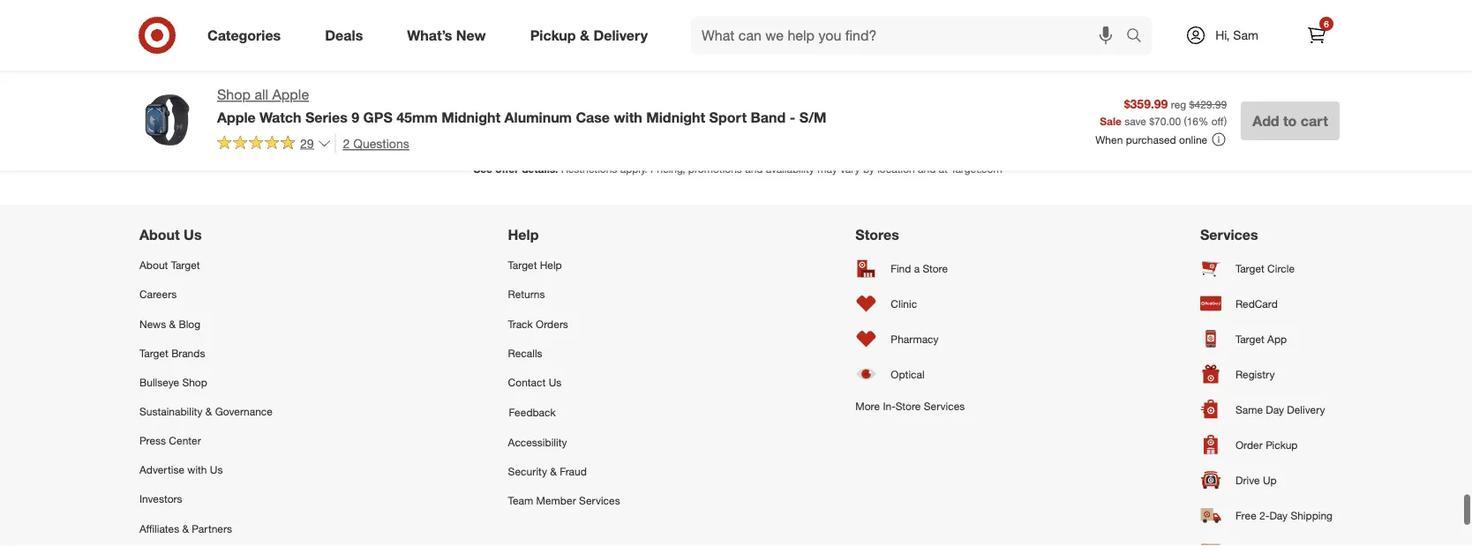 Task type: describe. For each thing, give the bounding box(es) containing it.
delivery for pickup & delivery
[[593, 27, 648, 44]]

categories
[[207, 27, 281, 44]]

1 horizontal spatial help
[[540, 259, 562, 272]]

and right promotions
[[745, 163, 763, 176]]

recalls link
[[508, 339, 620, 368]]

restrictions
[[561, 163, 617, 176]]

press center
[[139, 435, 201, 448]]

hi,
[[1215, 27, 1230, 43]]

see inside * see offer details. restrictions apply. pricing, promotions and availability may vary by location and at target.com
[[473, 163, 492, 176]]

prices,
[[132, 1, 170, 17]]

advertise with us link
[[139, 456, 273, 485]]

track
[[508, 318, 533, 331]]

advertise
[[139, 464, 184, 477]]

target app link
[[1200, 322, 1333, 357]]

%
[[1198, 114, 1209, 127]]

contact us
[[508, 376, 562, 389]]

free
[[1235, 509, 1256, 522]]

free 2-day shipping link
[[1200, 498, 1333, 533]]

0 vertical spatial by
[[415, 1, 429, 17]]

categories link
[[192, 16, 303, 55]]

0 vertical spatial vary
[[389, 1, 412, 17]]

order pickup link
[[1200, 428, 1333, 463]]

styles
[[242, 1, 274, 17]]

reg
[[1171, 97, 1186, 111]]

1 horizontal spatial a
[[914, 262, 920, 275]]

target for target help
[[508, 259, 537, 272]]

shipping
[[1291, 509, 1333, 522]]

center
[[169, 435, 201, 448]]

and right styles
[[278, 1, 298, 17]]

location
[[877, 163, 915, 176]]

pickup & delivery
[[530, 27, 648, 44]]

pickup inside "link"
[[530, 27, 576, 44]]

0 horizontal spatial shop
[[182, 376, 207, 389]]

top
[[417, 70, 443, 90]]

team member services
[[508, 495, 620, 508]]

2 horizontal spatial services
[[1200, 226, 1258, 244]]

2 store from the left
[[755, 1, 783, 17]]

free 2-day shipping
[[1235, 509, 1333, 522]]

series
[[305, 108, 348, 126]]

store for a
[[923, 262, 948, 275]]

availability inside * see offer details. restrictions apply. pricing, promotions and availability may vary by location and at target.com
[[766, 163, 814, 176]]

get top deals, latest trends, and more.
[[384, 70, 688, 90]]

optical
[[891, 368, 925, 381]]

0 vertical spatial help
[[508, 226, 539, 244]]

all
[[255, 86, 268, 103]]

deals link
[[310, 16, 385, 55]]

promotions,
[[173, 1, 239, 17]]

optical link
[[855, 357, 965, 392]]

accessibility
[[508, 436, 567, 450]]

partners
[[192, 522, 232, 535]]

pharmacy link
[[855, 322, 965, 357]]

offer
[[495, 163, 519, 176]]

6
[[1324, 18, 1329, 29]]

same day delivery link
[[1200, 392, 1333, 428]]

& for security & fraud
[[550, 466, 557, 479]]

& for pickup & delivery
[[580, 27, 589, 44]]

search button
[[1118, 16, 1161, 58]]

2
[[343, 135, 350, 151]]

sign
[[932, 72, 962, 89]]

45mm
[[396, 108, 438, 126]]

1 midnight from the left
[[441, 108, 500, 126]]

redcard
[[1235, 297, 1278, 311]]

-
[[790, 108, 795, 126]]

& for affiliates & partners
[[182, 522, 189, 535]]

order pickup
[[1235, 439, 1298, 452]]

)
[[1224, 114, 1227, 127]]

1 horizontal spatial apple
[[272, 86, 309, 103]]

shop inside shop all apple apple watch series 9 gps 45mm midnight aluminum case with midnight sport band - s/m
[[217, 86, 251, 103]]

1 vertical spatial with
[[187, 464, 207, 477]]

more
[[855, 400, 880, 413]]

target for target app
[[1235, 333, 1264, 346]]

team member services link
[[508, 487, 620, 516]]

affiliates & partners link
[[139, 514, 273, 544]]

press center link
[[139, 427, 273, 456]]

us for contact us
[[549, 376, 562, 389]]

& left online.
[[463, 1, 471, 17]]

find a store
[[891, 262, 948, 275]]

2 midnight from the left
[[646, 108, 705, 126]]

online
[[1179, 133, 1207, 146]]

news & blog link
[[139, 310, 273, 339]]

how
[[717, 1, 741, 17]]

order
[[1235, 439, 1263, 452]]

$359.99
[[1124, 96, 1168, 111]]

investors link
[[139, 485, 273, 514]]

target down about us on the top of page
[[171, 259, 200, 272]]

s/m
[[799, 108, 827, 126]]

up
[[966, 72, 983, 89]]

sign up
[[932, 72, 983, 89]]

contact us link
[[508, 368, 620, 397]]

target.com
[[951, 163, 1002, 176]]

& for news & blog
[[169, 318, 176, 331]]

brands
[[171, 347, 205, 360]]

*
[[470, 161, 473, 172]]

affiliates
[[139, 522, 179, 535]]

case
[[576, 108, 610, 126]]

registry
[[1235, 368, 1275, 381]]

what's
[[407, 27, 452, 44]]

get
[[384, 70, 412, 90]]

sport
[[709, 108, 747, 126]]

0 horizontal spatial a
[[745, 1, 752, 17]]

fraud
[[560, 466, 587, 479]]

about target
[[139, 259, 200, 272]]

news
[[139, 318, 166, 331]]

target help link
[[508, 251, 620, 280]]

2 horizontal spatial see
[[692, 1, 714, 17]]

target circle
[[1235, 262, 1295, 275]]

about us
[[139, 226, 202, 244]]



Task type: locate. For each thing, give the bounding box(es) containing it.
0 vertical spatial about
[[139, 226, 180, 244]]

availability up deals
[[302, 1, 359, 17]]

2 horizontal spatial us
[[549, 376, 562, 389]]

0 horizontal spatial with
[[187, 464, 207, 477]]

day right free
[[1269, 509, 1288, 522]]

0 vertical spatial apple
[[272, 86, 309, 103]]

see left 'offer'
[[473, 163, 492, 176]]

bullseye shop link
[[139, 368, 273, 397]]

0 horizontal spatial vary
[[389, 1, 412, 17]]

may inside * see offer details. restrictions apply. pricing, promotions and availability may vary by location and at target.com
[[817, 163, 837, 176]]

0 vertical spatial with
[[614, 108, 642, 126]]

1 horizontal spatial with
[[614, 108, 642, 126]]

deals,
[[448, 70, 495, 90]]

services up target circle
[[1200, 226, 1258, 244]]

pickup right order at the right
[[1266, 439, 1298, 452]]

sign up button
[[910, 61, 998, 100]]

apple
[[272, 86, 309, 103], [217, 108, 256, 126]]

2 about from the top
[[139, 259, 168, 272]]

delivery up order pickup
[[1287, 403, 1325, 416]]

None text field
[[702, 61, 896, 100]]

services down optical link on the bottom of the page
[[924, 400, 965, 413]]

0 vertical spatial a
[[745, 1, 752, 17]]

1 vertical spatial apple
[[217, 108, 256, 126]]

0 horizontal spatial store
[[432, 1, 460, 17]]

us right contact
[[549, 376, 562, 389]]

affiliates & partners
[[139, 522, 232, 535]]

drive up
[[1235, 474, 1277, 487]]

0 vertical spatial pickup
[[530, 27, 576, 44]]

0 horizontal spatial may
[[362, 1, 385, 17]]

& inside "link"
[[580, 27, 589, 44]]

and left the more.
[[608, 70, 638, 90]]

1 vertical spatial about
[[139, 259, 168, 272]]

see how a store is chosen for you.
[[692, 1, 883, 17]]

target app
[[1235, 333, 1287, 346]]

1 horizontal spatial store
[[923, 262, 948, 275]]

midnight down deals,
[[441, 108, 500, 126]]

at
[[939, 163, 948, 176]]

pickup down our
[[530, 27, 576, 44]]

delivery up trends,
[[593, 27, 648, 44]]

0 vertical spatial delivery
[[593, 27, 648, 44]]

for
[[843, 1, 857, 17]]

returns
[[508, 288, 545, 302]]

1 vertical spatial day
[[1269, 509, 1288, 522]]

0 vertical spatial store
[[923, 262, 948, 275]]

0 horizontal spatial availability
[[302, 1, 359, 17]]

1 horizontal spatial shop
[[217, 86, 251, 103]]

us inside "link"
[[549, 376, 562, 389]]

member
[[536, 495, 576, 508]]

may
[[362, 1, 385, 17], [817, 163, 837, 176]]

0 vertical spatial day
[[1266, 403, 1284, 416]]

day inside same day delivery link
[[1266, 403, 1284, 416]]

with down press center link
[[187, 464, 207, 477]]

target for target circle
[[1235, 262, 1264, 275]]

sam
[[1233, 27, 1258, 43]]

is
[[786, 1, 795, 17]]

chosen
[[799, 1, 839, 17]]

0 vertical spatial shop
[[217, 86, 251, 103]]

29
[[300, 135, 314, 151]]

1 horizontal spatial delivery
[[1287, 403, 1325, 416]]

target left circle
[[1235, 262, 1264, 275]]

6 link
[[1297, 16, 1336, 55]]

by up 'what's'
[[415, 1, 429, 17]]

registry link
[[1200, 357, 1333, 392]]

and left the at
[[918, 163, 936, 176]]

about for about us
[[139, 226, 180, 244]]

search
[[1118, 28, 1161, 46]]

2 vertical spatial services
[[579, 495, 620, 508]]

1 vertical spatial delivery
[[1287, 403, 1325, 416]]

midnight down the more.
[[646, 108, 705, 126]]

shop down the brands
[[182, 376, 207, 389]]

midnight
[[441, 108, 500, 126], [646, 108, 705, 126]]

when purchased online
[[1095, 133, 1207, 146]]

with right case
[[614, 108, 642, 126]]

1 vertical spatial may
[[817, 163, 837, 176]]

privacy
[[1012, 73, 1052, 88]]

0 horizontal spatial us
[[184, 226, 202, 244]]

& left fraud
[[550, 466, 557, 479]]

store left the is at the right top of page
[[755, 1, 783, 17]]

& for sustainability & governance
[[205, 405, 212, 419]]

1 vertical spatial shop
[[182, 376, 207, 389]]

apply.
[[620, 163, 647, 176]]

pharmacy
[[891, 333, 939, 346]]

up
[[1263, 474, 1277, 487]]

gps
[[363, 108, 393, 126]]

target left app
[[1235, 333, 1264, 346]]

returns link
[[508, 280, 620, 310]]

with inside shop all apple apple watch series 9 gps 45mm midnight aluminum case with midnight sport band - s/m
[[614, 108, 642, 126]]

vary left location
[[840, 163, 860, 176]]

1 store from the left
[[432, 1, 460, 17]]

2 questions link
[[335, 133, 409, 153]]

1 horizontal spatial by
[[863, 163, 874, 176]]

& left blog
[[169, 318, 176, 331]]

1 vertical spatial by
[[863, 163, 874, 176]]

track orders
[[508, 318, 568, 331]]

1 vertical spatial us
[[549, 376, 562, 389]]

What can we help you find? suggestions appear below search field
[[691, 16, 1130, 55]]

about up careers
[[139, 259, 168, 272]]

day inside free 2-day shipping link
[[1269, 509, 1288, 522]]

target up returns
[[508, 259, 537, 272]]

0 horizontal spatial see
[[473, 163, 492, 176]]

1 vertical spatial vary
[[840, 163, 860, 176]]

1 about from the top
[[139, 226, 180, 244]]

apple up watch
[[272, 86, 309, 103]]

privacy policy
[[1012, 73, 1088, 88]]

apple down 'all'
[[217, 108, 256, 126]]

0 horizontal spatial by
[[415, 1, 429, 17]]

2 questions
[[343, 135, 409, 151]]

& right "affiliates"
[[182, 522, 189, 535]]

services down fraud
[[579, 495, 620, 508]]

1 horizontal spatial midnight
[[646, 108, 705, 126]]

2 vertical spatial us
[[210, 464, 223, 477]]

advertise with us
[[139, 464, 223, 477]]

day right 'same'
[[1266, 403, 1284, 416]]

vary inside * see offer details. restrictions apply. pricing, promotions and availability may vary by location and at target.com
[[840, 163, 860, 176]]

by inside * see offer details. restrictions apply. pricing, promotions and availability may vary by location and at target.com
[[863, 163, 874, 176]]

1 vertical spatial services
[[924, 400, 965, 413]]

recalls
[[508, 347, 542, 360]]

delivery for same day delivery
[[1287, 403, 1325, 416]]

add
[[1252, 112, 1279, 129]]

news & blog
[[139, 318, 200, 331]]

0 vertical spatial may
[[362, 1, 385, 17]]

help
[[508, 226, 539, 244], [540, 259, 562, 272]]

target
[[171, 259, 200, 272], [508, 259, 537, 272], [1235, 262, 1264, 275], [1235, 333, 1264, 346], [139, 347, 168, 360]]

& down bullseye shop link
[[205, 405, 212, 419]]

redcard link
[[1200, 286, 1333, 322]]

security & fraud link
[[508, 458, 620, 487]]

by left location
[[863, 163, 874, 176]]

pickup & delivery link
[[515, 16, 670, 55]]

us up about target link
[[184, 226, 202, 244]]

1 horizontal spatial see
[[514, 1, 536, 17]]

security
[[508, 466, 547, 479]]

about for about target
[[139, 259, 168, 272]]

image of apple watch series 9 gps 45mm midnight aluminum case with midnight sport band - s/m image
[[132, 85, 203, 155]]

0 horizontal spatial help
[[508, 226, 539, 244]]

delivery
[[593, 27, 648, 44], [1287, 403, 1325, 416]]

0 horizontal spatial delivery
[[593, 27, 648, 44]]

target circle link
[[1200, 251, 1333, 286]]

see
[[514, 1, 536, 17], [692, 1, 714, 17], [473, 163, 492, 176]]

by
[[415, 1, 429, 17], [863, 163, 874, 176]]

you.
[[861, 1, 883, 17]]

1 horizontal spatial pickup
[[1266, 439, 1298, 452]]

drive
[[1235, 474, 1260, 487]]

0 horizontal spatial store
[[896, 400, 921, 413]]

1 vertical spatial store
[[896, 400, 921, 413]]

pricing,
[[650, 163, 685, 176]]

services inside team member services link
[[579, 495, 620, 508]]

0 vertical spatial us
[[184, 226, 202, 244]]

more.
[[643, 70, 688, 90]]

1 horizontal spatial services
[[924, 400, 965, 413]]

delivery inside "link"
[[593, 27, 648, 44]]

1 vertical spatial pickup
[[1266, 439, 1298, 452]]

services
[[1200, 226, 1258, 244], [924, 400, 965, 413], [579, 495, 620, 508]]

1 horizontal spatial availability
[[766, 163, 814, 176]]

policy
[[1056, 73, 1088, 88]]

contact
[[508, 376, 546, 389]]

0 vertical spatial services
[[1200, 226, 1258, 244]]

0 vertical spatial availability
[[302, 1, 359, 17]]

$359.99 reg $429.99 sale save $ 70.00 ( 16 % off )
[[1100, 96, 1227, 127]]

target down news at the left of the page
[[139, 347, 168, 360]]

1 horizontal spatial us
[[210, 464, 223, 477]]

save
[[1125, 114, 1146, 127]]

feedback button
[[508, 397, 620, 428]]

help up the returns link at the left bottom of the page
[[540, 259, 562, 272]]

careers
[[139, 288, 177, 302]]

see left our
[[514, 1, 536, 17]]

store right find
[[923, 262, 948, 275]]

stores
[[855, 226, 899, 244]]

a
[[745, 1, 752, 17], [914, 262, 920, 275]]

1 horizontal spatial store
[[755, 1, 783, 17]]

a right how
[[745, 1, 752, 17]]

target help
[[508, 259, 562, 272]]

governance
[[215, 405, 273, 419]]

to
[[1283, 112, 1297, 129]]

may up deals
[[362, 1, 385, 17]]

a right find
[[914, 262, 920, 275]]

about up about target at top left
[[139, 226, 180, 244]]

us down press center link
[[210, 464, 223, 477]]

target brands
[[139, 347, 205, 360]]

shop left 'all'
[[217, 86, 251, 103]]

prices, promotions, styles and availability may vary by store & online. see our
[[132, 1, 557, 17]]

1 vertical spatial availability
[[766, 163, 814, 176]]

feedback
[[509, 406, 556, 419]]

add to cart button
[[1241, 101, 1340, 140]]

availability
[[302, 1, 359, 17], [766, 163, 814, 176]]

help up target help
[[508, 226, 539, 244]]

online.
[[474, 1, 510, 17]]

see left how
[[692, 1, 714, 17]]

1 vertical spatial help
[[540, 259, 562, 272]]

store for in-
[[896, 400, 921, 413]]

0 horizontal spatial pickup
[[530, 27, 576, 44]]

services inside more in-store services link
[[924, 400, 965, 413]]

0 horizontal spatial apple
[[217, 108, 256, 126]]

0 horizontal spatial midnight
[[441, 108, 500, 126]]

target for target brands
[[139, 347, 168, 360]]

1 horizontal spatial may
[[817, 163, 837, 176]]

vary up 'what's'
[[389, 1, 412, 17]]

0 horizontal spatial services
[[579, 495, 620, 508]]

store up what's new
[[432, 1, 460, 17]]

1 vertical spatial a
[[914, 262, 920, 275]]

clinic
[[891, 297, 917, 311]]

availability down -
[[766, 163, 814, 176]]

hi, sam
[[1215, 27, 1258, 43]]

store down optical link on the bottom of the page
[[896, 400, 921, 413]]

us for about us
[[184, 226, 202, 244]]

& up trends,
[[580, 27, 589, 44]]

circle
[[1267, 262, 1295, 275]]

may down s/m
[[817, 163, 837, 176]]

1 horizontal spatial vary
[[840, 163, 860, 176]]

latest
[[499, 70, 544, 90]]



Task type: vqa. For each thing, say whether or not it's contained in the screenshot.
bottom 'AT'
no



